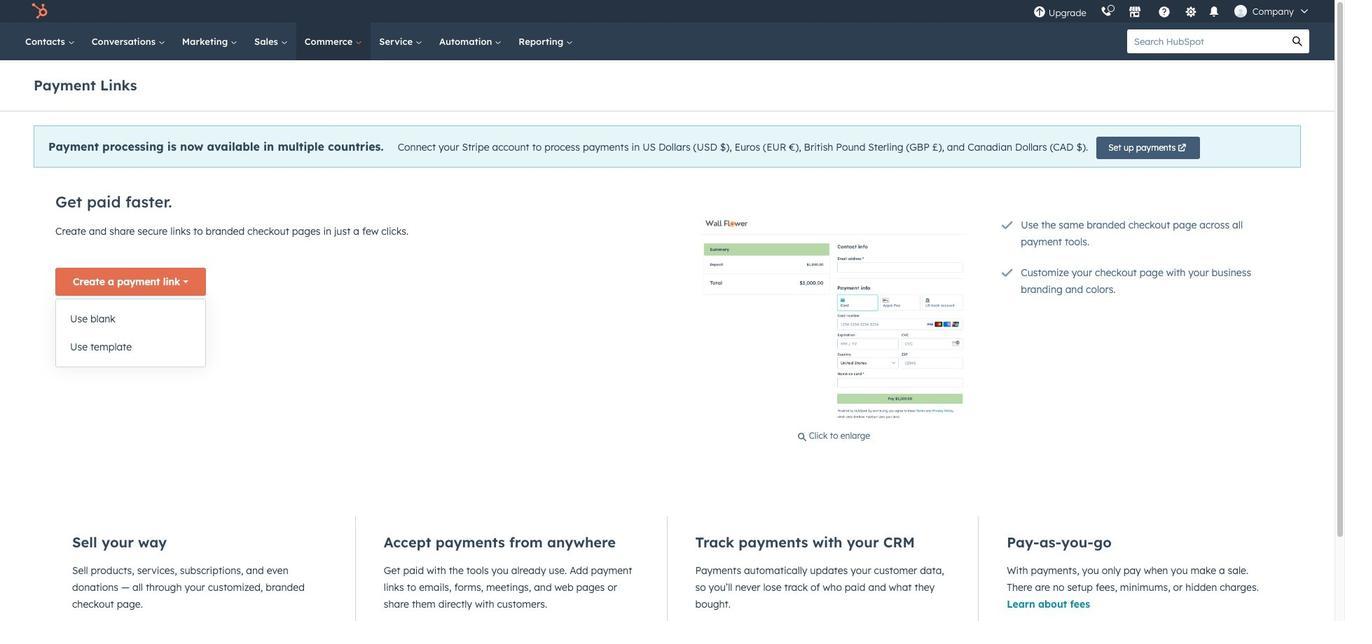 Task type: describe. For each thing, give the bounding box(es) containing it.
Search HubSpot search field
[[1128, 29, 1286, 53]]

jacob simon image
[[1235, 5, 1248, 18]]



Task type: vqa. For each thing, say whether or not it's contained in the screenshot.
menu
yes



Task type: locate. For each thing, give the bounding box(es) containing it.
menu
[[1027, 0, 1319, 22]]

marketplaces image
[[1129, 6, 1142, 19]]



